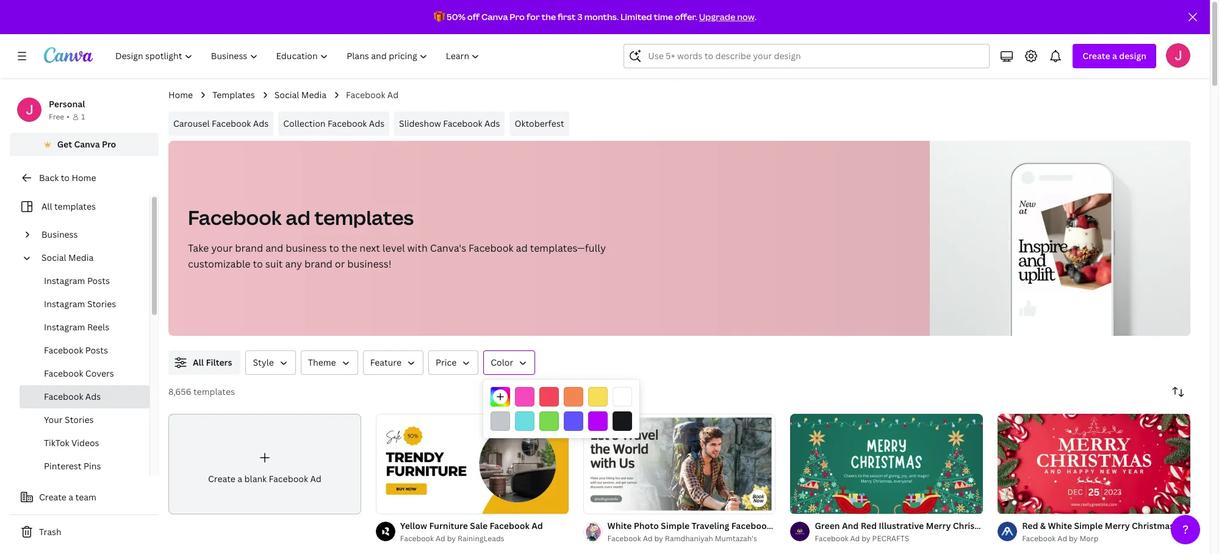 Task type: vqa. For each thing, say whether or not it's contained in the screenshot.
Collection
yes



Task type: locate. For each thing, give the bounding box(es) containing it.
a
[[1218, 521, 1220, 532]]

create for create a blank facebook ad
[[208, 473, 236, 485]]

next
[[360, 242, 380, 255]]

the for first
[[542, 11, 556, 23]]

facebook ad by ramdhaniyah mumtazah's link
[[608, 534, 776, 546]]

posts
[[87, 275, 110, 287], [85, 345, 108, 356]]

take
[[188, 242, 209, 255]]

0 vertical spatial instagram
[[44, 275, 85, 287]]

ads down covers
[[85, 391, 101, 403]]

2 by from the left
[[655, 534, 663, 545]]

1 vertical spatial social
[[42, 252, 66, 264]]

simple up morp
[[1075, 521, 1103, 532]]

facebook inside facebook posts link
[[44, 345, 83, 356]]

#fd5ebb image
[[515, 388, 535, 407], [515, 388, 535, 407]]

create down pinterest
[[39, 492, 66, 504]]

0 vertical spatial posts
[[87, 275, 110, 287]]

by left morp
[[1069, 534, 1078, 545]]

by left pecrafts
[[862, 534, 871, 545]]

with
[[407, 242, 428, 255]]

0 vertical spatial stories
[[87, 298, 116, 310]]

instagram up the instagram reels
[[44, 298, 85, 310]]

2 horizontal spatial to
[[329, 242, 339, 255]]

0 vertical spatial canva
[[482, 11, 508, 23]]

facebook up facebook ads
[[44, 368, 83, 380]]

1 vertical spatial stories
[[65, 414, 94, 426]]

1 vertical spatial to
[[329, 242, 339, 255]]

2 vertical spatial a
[[69, 492, 73, 504]]

trash
[[39, 527, 61, 538]]

facebook up 'your'
[[188, 204, 282, 231]]

&
[[1041, 521, 1046, 532]]

get canva pro button
[[10, 133, 159, 156]]

1 horizontal spatial social
[[274, 89, 299, 101]]

1 white from the left
[[608, 521, 632, 532]]

instagram posts link
[[20, 270, 150, 293]]

white photo simple traveling facebook ads link
[[608, 520, 789, 534]]

1 vertical spatial canva
[[74, 139, 100, 150]]

christmas for illustrative
[[953, 521, 996, 532]]

ads inside carousel facebook ads link
[[253, 118, 269, 129]]

0 horizontal spatial the
[[342, 242, 357, 255]]

0 vertical spatial all
[[42, 201, 52, 212]]

to left suit
[[253, 258, 263, 271]]

pinterest pins
[[44, 461, 101, 472]]

red right and
[[861, 521, 877, 532]]

2 instagram from the top
[[44, 298, 85, 310]]

3 instagram from the top
[[44, 322, 85, 333]]

yellow furniture sale facebook ad facebook ad by rainingleads
[[400, 521, 543, 545]]

templates
[[54, 201, 96, 212], [315, 204, 414, 231], [193, 386, 235, 398]]

#74d353 image
[[540, 412, 559, 432]]

by down furniture
[[447, 534, 456, 545]]

price
[[436, 357, 457, 369]]

2 horizontal spatial create
[[1083, 50, 1111, 62]]

2 vertical spatial instagram
[[44, 322, 85, 333]]

templates inside all templates link
[[54, 201, 96, 212]]

3 by from the left
[[862, 534, 871, 545]]

facebook ad by rainingleads link
[[400, 534, 543, 546]]

home link
[[168, 89, 193, 102]]

your stories
[[44, 414, 94, 426]]

#55dbe0 image
[[515, 412, 535, 432], [515, 412, 535, 432]]

merry for simple
[[1105, 521, 1130, 532]]

merry up facebook ad by morp link
[[1105, 521, 1130, 532]]

create inside button
[[39, 492, 66, 504]]

ad inside green and red illustrative merry christmas facebook ad facebook ad by pecrafts
[[1039, 521, 1050, 532]]

personal
[[49, 98, 85, 110]]

facebook posts
[[44, 345, 108, 356]]

free •
[[49, 112, 70, 122]]

ramdhaniyah
[[665, 534, 713, 545]]

the
[[542, 11, 556, 23], [342, 242, 357, 255]]

ads inside slideshow facebook ads link
[[485, 118, 500, 129]]

0 horizontal spatial create
[[39, 492, 66, 504]]

illustrative
[[879, 521, 924, 532]]

create left design
[[1083, 50, 1111, 62]]

1 merry from the left
[[926, 521, 951, 532]]

social media for leftmost social media link
[[42, 252, 94, 264]]

ad inside white photo simple traveling facebook ads facebook ad by ramdhaniyah mumtazah's
[[643, 534, 653, 545]]

all inside "button"
[[193, 357, 204, 369]]

business
[[286, 242, 327, 255]]

offer.
[[675, 11, 698, 23]]

templates down all filters
[[193, 386, 235, 398]]

social media link up collection
[[274, 89, 327, 102]]

stories for your stories
[[65, 414, 94, 426]]

facebook right blank at the bottom left
[[269, 473, 308, 485]]

1 horizontal spatial create
[[208, 473, 236, 485]]

white photo simple traveling facebook ads image
[[583, 414, 776, 515]]

#4a66fb image
[[564, 412, 584, 432], [564, 412, 584, 432]]

brand down the business at the left top of the page
[[305, 258, 333, 271]]

0 horizontal spatial social media
[[42, 252, 94, 264]]

ads left oktoberfest
[[485, 118, 500, 129]]

all for all templates
[[42, 201, 52, 212]]

instagram reels
[[44, 322, 109, 333]]

simple
[[661, 521, 690, 532], [1075, 521, 1103, 532]]

0 vertical spatial social media link
[[274, 89, 327, 102]]

2 merry from the left
[[1105, 521, 1130, 532]]

facebook down the instagram reels
[[44, 345, 83, 356]]

a inside button
[[69, 492, 73, 504]]

0 horizontal spatial simple
[[661, 521, 690, 532]]

create inside dropdown button
[[1083, 50, 1111, 62]]

social media up collection
[[274, 89, 327, 101]]

1 vertical spatial instagram
[[44, 298, 85, 310]]

carousel facebook ads link
[[168, 112, 274, 136]]

simple up ramdhaniyah
[[661, 521, 690, 532]]

#fe884c image
[[564, 388, 584, 407], [564, 388, 584, 407]]

a for design
[[1113, 50, 1118, 62]]

white right "&"
[[1048, 521, 1073, 532]]

#ffffff image
[[613, 388, 632, 407]]

create a design button
[[1073, 44, 1157, 68]]

facebook
[[346, 89, 385, 101], [212, 118, 251, 129], [328, 118, 367, 129], [443, 118, 483, 129], [188, 204, 282, 231], [469, 242, 514, 255], [44, 345, 83, 356], [44, 368, 83, 380], [44, 391, 83, 403], [269, 473, 308, 485], [490, 521, 530, 532], [732, 521, 772, 532], [998, 521, 1037, 532], [1177, 521, 1216, 532], [400, 534, 434, 545], [608, 534, 641, 545], [815, 534, 849, 545], [1023, 534, 1056, 545]]

1 vertical spatial social media link
[[37, 247, 142, 270]]

1 vertical spatial ad
[[516, 242, 528, 255]]

a left the team
[[69, 492, 73, 504]]

videos
[[71, 438, 99, 449]]

0 vertical spatial brand
[[235, 242, 263, 255]]

your stories link
[[20, 409, 150, 432]]

ads inside collection facebook ads link
[[369, 118, 385, 129]]

a inside dropdown button
[[1113, 50, 1118, 62]]

ads for slideshow facebook ads
[[485, 118, 500, 129]]

1 horizontal spatial social media
[[274, 89, 327, 101]]

tiktok videos
[[44, 438, 99, 449]]

instagram up instagram stories
[[44, 275, 85, 287]]

feature
[[370, 357, 402, 369]]

business
[[42, 229, 78, 241]]

1 vertical spatial a
[[238, 473, 242, 485]]

red & white simple merry christmas facebook ad image
[[998, 414, 1191, 515]]

1 vertical spatial all
[[193, 357, 204, 369]]

red
[[861, 521, 877, 532], [1023, 521, 1039, 532]]

templates up the next at the left
[[315, 204, 414, 231]]

1 horizontal spatial white
[[1048, 521, 1073, 532]]

1 horizontal spatial red
[[1023, 521, 1039, 532]]

1 horizontal spatial media
[[301, 89, 327, 101]]

0 horizontal spatial christmas
[[953, 521, 996, 532]]

facebook inside take your brand and business to the next level with canva's facebook ad templates—fully customizable to suit any brand or business!
[[469, 242, 514, 255]]

None search field
[[624, 44, 990, 68]]

upgrade now button
[[699, 11, 755, 23]]

0 vertical spatial social
[[274, 89, 299, 101]]

to up or
[[329, 242, 339, 255]]

carousel facebook ads
[[173, 118, 269, 129]]

0 horizontal spatial templates
[[54, 201, 96, 212]]

slideshow
[[399, 118, 441, 129]]

facebook down photo
[[608, 534, 641, 545]]

create a design
[[1083, 50, 1147, 62]]

0 horizontal spatial merry
[[926, 521, 951, 532]]

posts down reels
[[85, 345, 108, 356]]

instagram up facebook posts
[[44, 322, 85, 333]]

traveling
[[692, 521, 730, 532]]

ad
[[286, 204, 311, 231], [516, 242, 528, 255], [1039, 521, 1050, 532]]

facebook down "&"
[[1023, 534, 1056, 545]]

pro up the back to home link
[[102, 139, 116, 150]]

create a blank facebook ad element
[[168, 414, 361, 515]]

1 horizontal spatial canva
[[482, 11, 508, 23]]

social up collection
[[274, 89, 299, 101]]

0 horizontal spatial white
[[608, 521, 632, 532]]

to
[[61, 172, 70, 184], [329, 242, 339, 255], [253, 258, 263, 271]]

0 vertical spatial social media
[[274, 89, 327, 101]]

simple inside red & white simple merry christmas facebook a facebook ad by morp
[[1075, 521, 1103, 532]]

1 horizontal spatial pro
[[510, 11, 525, 23]]

.
[[755, 11, 757, 23]]

upgrade
[[699, 11, 736, 23]]

instagram for instagram posts
[[44, 275, 85, 287]]

green
[[815, 521, 840, 532]]

templates for 8,656 templates
[[193, 386, 235, 398]]

canva right off at the top of the page
[[482, 11, 508, 23]]

merry inside green and red illustrative merry christmas facebook ad facebook ad by pecrafts
[[926, 521, 951, 532]]

pro
[[510, 11, 525, 23], [102, 139, 116, 150]]

for
[[527, 11, 540, 23]]

1 vertical spatial media
[[68, 252, 94, 264]]

🎁 50% off canva pro for the first 3 months. limited time offer. upgrade now .
[[434, 11, 757, 23]]

ads left green
[[774, 521, 789, 532]]

2 horizontal spatial ad
[[1039, 521, 1050, 532]]

templates—fully
[[530, 242, 606, 255]]

yellow furniture sale facebook ad image
[[376, 414, 569, 515]]

pro left for
[[510, 11, 525, 23]]

stories up videos
[[65, 414, 94, 426]]

0 vertical spatial the
[[542, 11, 556, 23]]

1 horizontal spatial home
[[168, 89, 193, 101]]

collection facebook ads link
[[278, 112, 390, 136]]

social media link up "instagram posts"
[[37, 247, 142, 270]]

1 horizontal spatial to
[[253, 258, 263, 271]]

all left filters
[[193, 357, 204, 369]]

ad inside red & white simple merry christmas facebook a facebook ad by morp
[[1058, 534, 1068, 545]]

1 horizontal spatial a
[[238, 473, 242, 485]]

christmas inside red & white simple merry christmas facebook a facebook ad by morp
[[1132, 521, 1175, 532]]

0 horizontal spatial all
[[42, 201, 52, 212]]

red left "&"
[[1023, 521, 1039, 532]]

4 by from the left
[[1069, 534, 1078, 545]]

templates down back to home
[[54, 201, 96, 212]]

ads
[[253, 118, 269, 129], [369, 118, 385, 129], [485, 118, 500, 129], [85, 391, 101, 403], [774, 521, 789, 532]]

level
[[383, 242, 405, 255]]

1 vertical spatial pro
[[102, 139, 116, 150]]

1 instagram from the top
[[44, 275, 85, 287]]

1 horizontal spatial all
[[193, 357, 204, 369]]

slideshow facebook ads
[[399, 118, 500, 129]]

social down business
[[42, 252, 66, 264]]

1 simple from the left
[[661, 521, 690, 532]]

a for team
[[69, 492, 73, 504]]

0 horizontal spatial canva
[[74, 139, 100, 150]]

facebook down facebook ad
[[328, 118, 367, 129]]

reels
[[87, 322, 109, 333]]

1 red from the left
[[861, 521, 877, 532]]

social media down business
[[42, 252, 94, 264]]

1 vertical spatial posts
[[85, 345, 108, 356]]

all down back
[[42, 201, 52, 212]]

oktoberfest link
[[510, 112, 569, 136]]

0 horizontal spatial red
[[861, 521, 877, 532]]

home up all templates link
[[72, 172, 96, 184]]

0 vertical spatial create
[[1083, 50, 1111, 62]]

merry inside red & white simple merry christmas facebook a facebook ad by morp
[[1105, 521, 1130, 532]]

take your brand and business to the next level with canva's facebook ad templates—fully customizable to suit any brand or business!
[[188, 242, 606, 271]]

2 simple from the left
[[1075, 521, 1103, 532]]

time
[[654, 11, 673, 23]]

0 horizontal spatial to
[[61, 172, 70, 184]]

facebook ad templates image
[[930, 141, 1191, 336], [1013, 194, 1112, 295]]

simple inside white photo simple traveling facebook ads facebook ad by ramdhaniyah mumtazah's
[[661, 521, 690, 532]]

0 horizontal spatial pro
[[102, 139, 116, 150]]

facebook down templates link
[[212, 118, 251, 129]]

to right back
[[61, 172, 70, 184]]

1 vertical spatial create
[[208, 473, 236, 485]]

Sort by button
[[1167, 380, 1191, 405]]

stories for instagram stories
[[87, 298, 116, 310]]

price button
[[429, 351, 479, 375]]

the inside take your brand and business to the next level with canva's facebook ad templates—fully customizable to suit any brand or business!
[[342, 242, 357, 255]]

1 christmas from the left
[[953, 521, 996, 532]]

2 horizontal spatial a
[[1113, 50, 1118, 62]]

style
[[253, 357, 274, 369]]

media up "instagram posts"
[[68, 252, 94, 264]]

facebook ad
[[346, 89, 399, 101]]

1 horizontal spatial ad
[[516, 242, 528, 255]]

social media inside social media link
[[42, 252, 94, 264]]

social media
[[274, 89, 327, 101], [42, 252, 94, 264]]

theme
[[308, 357, 336, 369]]

#fed958 image
[[588, 388, 608, 407], [588, 388, 608, 407]]

0 vertical spatial media
[[301, 89, 327, 101]]

create
[[1083, 50, 1111, 62], [208, 473, 236, 485], [39, 492, 66, 504]]

posts up instagram stories link
[[87, 275, 110, 287]]

pins
[[84, 461, 101, 472]]

or
[[335, 258, 345, 271]]

facebook ad by pecrafts link
[[815, 534, 983, 546]]

color
[[491, 357, 514, 369]]

1 vertical spatial the
[[342, 242, 357, 255]]

facebook left "&"
[[998, 521, 1037, 532]]

stories up reels
[[87, 298, 116, 310]]

facebook right slideshow
[[443, 118, 483, 129]]

1 horizontal spatial brand
[[305, 258, 333, 271]]

yellow furniture sale facebook ad link
[[400, 520, 543, 534]]

create a blank facebook ad
[[208, 473, 322, 485]]

instagram
[[44, 275, 85, 287], [44, 298, 85, 310], [44, 322, 85, 333]]

ads for carousel facebook ads
[[253, 118, 269, 129]]

facebook ad by morp link
[[1023, 534, 1191, 546]]

#15181b image
[[613, 412, 632, 432], [613, 412, 632, 432]]

Search search field
[[648, 45, 982, 68]]

social for leftmost social media link
[[42, 252, 66, 264]]

trash link
[[10, 521, 159, 545]]

the right for
[[542, 11, 556, 23]]

the up or
[[342, 242, 357, 255]]

ads down facebook ad
[[369, 118, 385, 129]]

white left photo
[[608, 521, 632, 532]]

1 vertical spatial brand
[[305, 258, 333, 271]]

by inside yellow furniture sale facebook ad facebook ad by rainingleads
[[447, 534, 456, 545]]

a left blank at the bottom left
[[238, 473, 242, 485]]

team
[[75, 492, 96, 504]]

a left design
[[1113, 50, 1118, 62]]

ad inside take your brand and business to the next level with canva's facebook ad templates—fully customizable to suit any brand or business!
[[516, 242, 528, 255]]

0 horizontal spatial home
[[72, 172, 96, 184]]

2 vertical spatial ad
[[1039, 521, 1050, 532]]

2 red from the left
[[1023, 521, 1039, 532]]

ads down templates link
[[253, 118, 269, 129]]

posts for facebook posts
[[85, 345, 108, 356]]

1 horizontal spatial merry
[[1105, 521, 1130, 532]]

merry
[[926, 521, 951, 532], [1105, 521, 1130, 532]]

media up collection
[[301, 89, 327, 101]]

0 horizontal spatial social
[[42, 252, 66, 264]]

merry right illustrative
[[926, 521, 951, 532]]

2 christmas from the left
[[1132, 521, 1175, 532]]

0 horizontal spatial media
[[68, 252, 94, 264]]

canva right "get"
[[74, 139, 100, 150]]

brand left the and
[[235, 242, 263, 255]]

your
[[211, 242, 233, 255]]

pecrafts
[[873, 534, 910, 545]]

green and red illustrative merry christmas facebook ad facebook ad by pecrafts
[[815, 521, 1050, 545]]

1 horizontal spatial the
[[542, 11, 556, 23]]

0 horizontal spatial a
[[69, 492, 73, 504]]

create left blank at the bottom left
[[208, 473, 236, 485]]

merry for illustrative
[[926, 521, 951, 532]]

canva
[[482, 11, 508, 23], [74, 139, 100, 150]]

#b612fb image
[[588, 412, 608, 432], [588, 412, 608, 432]]

create for create a team
[[39, 492, 66, 504]]

media for right social media link
[[301, 89, 327, 101]]

home up carousel at the top
[[168, 89, 193, 101]]

facebook up mumtazah's
[[732, 521, 772, 532]]

by down photo
[[655, 534, 663, 545]]

christmas inside green and red illustrative merry christmas facebook ad facebook ad by pecrafts
[[953, 521, 996, 532]]

facebook right canva's
[[469, 242, 514, 255]]

3
[[578, 11, 583, 23]]

1 by from the left
[[447, 534, 456, 545]]

2 vertical spatial create
[[39, 492, 66, 504]]

facebook covers
[[44, 368, 114, 380]]

0 horizontal spatial ad
[[286, 204, 311, 231]]

1 vertical spatial social media
[[42, 252, 94, 264]]

suit
[[265, 258, 283, 271]]

1 horizontal spatial templates
[[193, 386, 235, 398]]

2 white from the left
[[1048, 521, 1073, 532]]

0 vertical spatial a
[[1113, 50, 1118, 62]]

#fd5152 image
[[540, 388, 559, 407], [540, 388, 559, 407]]

white inside white photo simple traveling facebook ads facebook ad by ramdhaniyah mumtazah's
[[608, 521, 632, 532]]

1 horizontal spatial simple
[[1075, 521, 1103, 532]]

1 horizontal spatial christmas
[[1132, 521, 1175, 532]]



Task type: describe. For each thing, give the bounding box(es) containing it.
add a new color image
[[491, 388, 510, 407]]

instagram stories
[[44, 298, 116, 310]]

facebook up collection facebook ads
[[346, 89, 385, 101]]

customizable
[[188, 258, 251, 271]]

yellow
[[400, 521, 427, 532]]

2 horizontal spatial templates
[[315, 204, 414, 231]]

your
[[44, 414, 63, 426]]

red inside green and red illustrative merry christmas facebook ad facebook ad by pecrafts
[[861, 521, 877, 532]]

ads for collection facebook ads
[[369, 118, 385, 129]]

facebook right the sale
[[490, 521, 530, 532]]

top level navigation element
[[107, 44, 490, 68]]

by inside green and red illustrative merry christmas facebook ad facebook ad by pecrafts
[[862, 534, 871, 545]]

add a new color image
[[491, 388, 510, 407]]

#74d353 image
[[540, 412, 559, 432]]

tiktok videos link
[[20, 432, 150, 455]]

🎁
[[434, 11, 445, 23]]

facebook left "a"
[[1177, 521, 1216, 532]]

templates
[[213, 89, 255, 101]]

get canva pro
[[57, 139, 116, 150]]

all filters button
[[168, 351, 241, 375]]

back to home link
[[10, 166, 159, 190]]

business link
[[37, 223, 142, 247]]

green and red illustrative merry christmas facebook ad image
[[791, 414, 983, 515]]

color button
[[484, 351, 536, 375]]

carousel
[[173, 118, 210, 129]]

facebook down green
[[815, 534, 849, 545]]

collection facebook ads
[[283, 118, 385, 129]]

james peterson image
[[1167, 43, 1191, 68]]

all filters
[[193, 357, 232, 369]]

#c1c6cb image
[[491, 412, 510, 432]]

#ffffff image
[[613, 388, 632, 407]]

slideshow facebook ads link
[[394, 112, 505, 136]]

white inside red & white simple merry christmas facebook a facebook ad by morp
[[1048, 521, 1073, 532]]

create for create a design
[[1083, 50, 1111, 62]]

facebook inside facebook covers link
[[44, 368, 83, 380]]

white photo simple traveling facebook ads facebook ad by ramdhaniyah mumtazah's
[[608, 521, 789, 545]]

facebook down yellow
[[400, 534, 434, 545]]

templates link
[[213, 89, 255, 102]]

the for next
[[342, 242, 357, 255]]

50%
[[447, 11, 466, 23]]

canva inside button
[[74, 139, 100, 150]]

0 horizontal spatial social media link
[[37, 247, 142, 270]]

by inside red & white simple merry christmas facebook a facebook ad by morp
[[1069, 534, 1078, 545]]

design
[[1120, 50, 1147, 62]]

by inside white photo simple traveling facebook ads facebook ad by ramdhaniyah mumtazah's
[[655, 534, 663, 545]]

0 horizontal spatial brand
[[235, 242, 263, 255]]

a for blank
[[238, 473, 242, 485]]

red inside red & white simple merry christmas facebook a facebook ad by morp
[[1023, 521, 1039, 532]]

photo
[[634, 521, 659, 532]]

create a blank facebook ad link
[[168, 414, 361, 515]]

0 vertical spatial home
[[168, 89, 193, 101]]

facebook inside collection facebook ads link
[[328, 118, 367, 129]]

christmas for simple
[[1132, 521, 1175, 532]]

posts for instagram posts
[[87, 275, 110, 287]]

facebook inside slideshow facebook ads link
[[443, 118, 483, 129]]

business!
[[347, 258, 392, 271]]

1 horizontal spatial social media link
[[274, 89, 327, 102]]

0 vertical spatial ad
[[286, 204, 311, 231]]

blank
[[244, 473, 267, 485]]

8,656
[[168, 386, 191, 398]]

•
[[67, 112, 70, 122]]

back
[[39, 172, 59, 184]]

facebook ads
[[44, 391, 101, 403]]

off
[[467, 11, 480, 23]]

media for leftmost social media link
[[68, 252, 94, 264]]

0 vertical spatial to
[[61, 172, 70, 184]]

facebook ad templates
[[188, 204, 414, 231]]

sale
[[470, 521, 488, 532]]

1
[[81, 112, 85, 122]]

any
[[285, 258, 302, 271]]

facebook inside carousel facebook ads link
[[212, 118, 251, 129]]

filters
[[206, 357, 232, 369]]

collection
[[283, 118, 326, 129]]

and
[[266, 242, 283, 255]]

instagram for instagram stories
[[44, 298, 85, 310]]

0 vertical spatial pro
[[510, 11, 525, 23]]

style button
[[246, 351, 296, 375]]

and
[[842, 521, 859, 532]]

instagram reels link
[[20, 316, 150, 339]]

pinterest
[[44, 461, 82, 472]]

instagram for instagram reels
[[44, 322, 85, 333]]

months.
[[585, 11, 619, 23]]

canva's
[[430, 242, 466, 255]]

facebook inside create a blank facebook ad element
[[269, 473, 308, 485]]

green and red illustrative merry christmas facebook ad link
[[815, 520, 1050, 534]]

create a team button
[[10, 486, 159, 510]]

facebook up your stories in the bottom of the page
[[44, 391, 83, 403]]

get
[[57, 139, 72, 150]]

all for all filters
[[193, 357, 204, 369]]

2 vertical spatial to
[[253, 258, 263, 271]]

#c1c6cb image
[[491, 412, 510, 432]]

facebook covers link
[[20, 363, 150, 386]]

social for right social media link
[[274, 89, 299, 101]]

ad inside green and red illustrative merry christmas facebook ad facebook ad by pecrafts
[[851, 534, 860, 545]]

1 vertical spatial home
[[72, 172, 96, 184]]

pro inside button
[[102, 139, 116, 150]]

social media for right social media link
[[274, 89, 327, 101]]

oktoberfest
[[515, 118, 564, 129]]

ads inside white photo simple traveling facebook ads facebook ad by ramdhaniyah mumtazah's
[[774, 521, 789, 532]]

instagram stories link
[[20, 293, 150, 316]]

back to home
[[39, 172, 96, 184]]

all templates link
[[17, 195, 142, 219]]

templates for all templates
[[54, 201, 96, 212]]

theme button
[[301, 351, 358, 375]]

facebook posts link
[[20, 339, 150, 363]]

furniture
[[429, 521, 468, 532]]

8,656 templates
[[168, 386, 235, 398]]

red & white simple merry christmas facebook a link
[[1023, 520, 1220, 534]]



